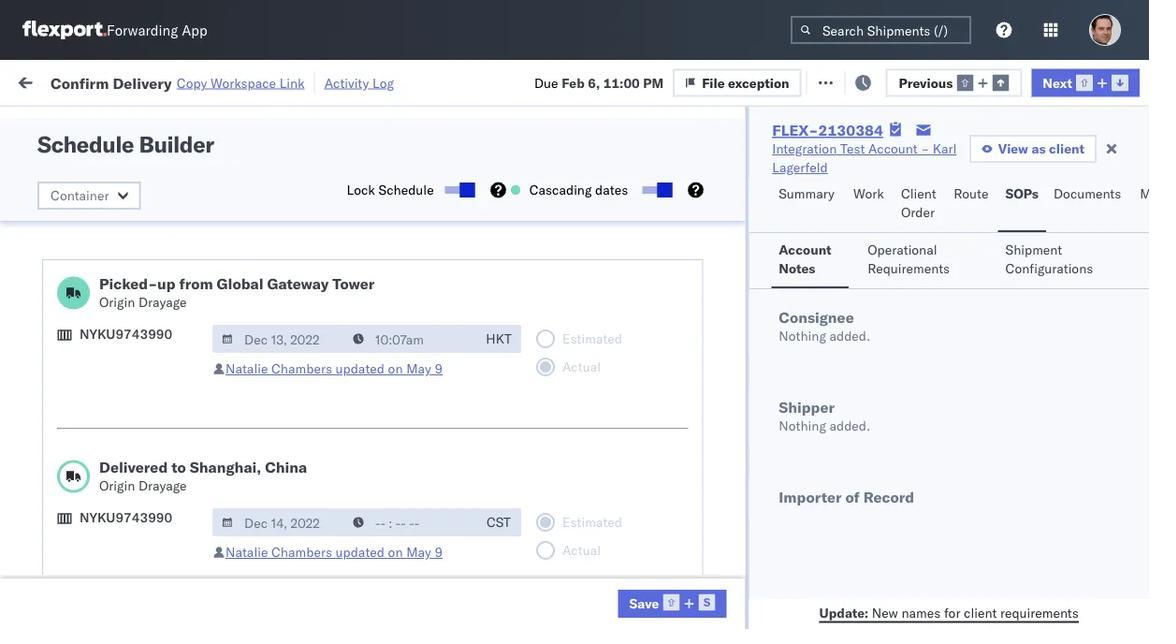 Task type: locate. For each thing, give the bounding box(es) containing it.
confirm for 11:00 pm pst, feb 2, 2023
[[43, 239, 91, 256]]

clearance down confirm delivery copy workspace link
[[145, 116, 205, 132]]

may down 4,
[[406, 360, 431, 377]]

0 vertical spatial flex-2130387
[[1033, 249, 1131, 266]]

6 ocean fcl from the top
[[573, 497, 638, 513]]

MMM D, YYYY text field
[[212, 325, 345, 353]]

nothing inside shipper nothing added.
[[779, 417, 826, 434]]

30, up '2,'
[[413, 208, 433, 225]]

0 vertical spatial schedule pickup from los angeles, ca
[[43, 445, 252, 480]]

1 horizontal spatial for
[[944, 604, 961, 621]]

0 vertical spatial 2130387
[[1074, 249, 1131, 266]]

8 ocean fcl from the top
[[573, 579, 638, 595]]

pst,
[[357, 167, 385, 183], [357, 208, 385, 225], [365, 249, 394, 266], [358, 291, 386, 307], [357, 332, 385, 348], [358, 373, 386, 389], [365, 414, 394, 431], [365, 455, 394, 472], [365, 497, 394, 513], [365, 538, 394, 554], [365, 579, 394, 595]]

3 5:30 from the top
[[301, 291, 330, 307]]

schedule delivery appointment down schedule builder on the left of the page
[[43, 166, 230, 183]]

1 11:59 pm pst, feb 14, 2023 from the top
[[301, 497, 479, 513]]

client left name
[[695, 153, 725, 167]]

client name
[[695, 153, 758, 167]]

1 vertical spatial 14,
[[423, 538, 443, 554]]

account notes button
[[772, 233, 849, 288]]

1 appointment from the top
[[153, 166, 230, 183]]

1 vertical spatial schedule pickup from los angeles, ca
[[43, 486, 252, 521]]

natalie chambers updated on may 9 down mmm d, yyyy text field
[[226, 544, 443, 560]]

1 vertical spatial upload
[[43, 322, 86, 338]]

consignee inside consignee nothing added.
[[779, 308, 854, 327]]

5:30 up gateway
[[301, 208, 330, 225]]

1 vertical spatial 30,
[[413, 208, 433, 225]]

0 vertical spatial nyku9743990
[[80, 326, 172, 342]]

confirm pickup from rotterdam, netherlands for 11:00
[[43, 239, 235, 274]]

updated for picked-up from global gateway tower
[[336, 360, 385, 377]]

drayage inside "delivered to shanghai, china origin drayage"
[[139, 477, 187, 494]]

2 netherlands from the top
[[43, 258, 116, 274]]

0 vertical spatial angeles,
[[201, 445, 252, 461]]

update:
[[819, 604, 869, 621]]

0 vertical spatial -- : -- -- text field
[[344, 325, 476, 353]]

2 natalie chambers updated on may 9 button from the top
[[226, 544, 443, 560]]

1 natalie chambers updated on may 9 button from the top
[[226, 360, 443, 377]]

from inside the confirm pickup from los angeles, ca
[[138, 569, 165, 585]]

2 schedule delivery appointment from the top
[[43, 537, 230, 553]]

netherlands down container
[[43, 217, 116, 233]]

0 vertical spatial ca
[[43, 464, 61, 480]]

flex-2130387 down configurations
[[1033, 291, 1131, 307]]

0 horizontal spatial client
[[695, 153, 725, 167]]

1 horizontal spatial :
[[431, 116, 434, 130]]

rotterdam, up 'upload customs clearance documents' 'button'
[[169, 363, 235, 379]]

rotterdam, up up
[[169, 239, 235, 256]]

drayage down to on the left bottom of page
[[139, 477, 187, 494]]

appointment up "confirm pickup from los angeles, ca" link
[[153, 537, 230, 553]]

0 vertical spatial natalie chambers updated on may 9
[[226, 360, 443, 377]]

nyku9743990
[[80, 326, 172, 342], [80, 509, 172, 526]]

1 nothing from the top
[[779, 328, 826, 344]]

6, down 4,
[[416, 373, 428, 389]]

2 updated from the top
[[336, 544, 385, 560]]

next button
[[1032, 69, 1140, 97]]

1 upload from the top
[[43, 116, 86, 132]]

8 ocean from the top
[[573, 579, 611, 595]]

am for 3:00
[[333, 373, 355, 389]]

0 vertical spatial schedule pickup from los angeles, ca button
[[43, 444, 266, 483]]

clearance inside 'button'
[[145, 404, 205, 420]]

resize handle column header
[[268, 145, 290, 629], [475, 145, 498, 629], [541, 145, 563, 629], [663, 145, 685, 629], [784, 145, 807, 629], [972, 145, 994, 629], [1116, 145, 1138, 629], [1121, 145, 1144, 629]]

added. inside consignee nothing added.
[[830, 328, 871, 344]]

schedule delivery appointment link for 2nd schedule delivery appointment "button" from the bottom
[[43, 165, 230, 184]]

flex-2130384 button
[[1003, 162, 1134, 189], [1003, 162, 1134, 189], [1003, 204, 1134, 230], [1003, 204, 1134, 230]]

lagerfeld inside integration test account - karl lagerfeld
[[772, 159, 828, 176]]

0 vertical spatial rotterdam,
[[176, 198, 243, 214]]

3 ocean fcl from the top
[[573, 249, 638, 266]]

feb left '2,'
[[397, 249, 420, 266]]

0 vertical spatial drayage
[[139, 294, 187, 310]]

delivery inside "link"
[[94, 290, 142, 306]]

from
[[146, 198, 173, 214], [138, 239, 165, 256], [179, 274, 213, 293], [138, 363, 165, 379], [146, 445, 173, 461], [146, 486, 173, 503], [138, 569, 165, 585]]

2 2130387 from the top
[[1074, 291, 1131, 307]]

5:30 pm pst, jan 30, 2023 down snoozed
[[301, 167, 469, 183]]

natalie for global
[[226, 360, 268, 377]]

rotterdam,
[[176, 198, 243, 214], [169, 239, 235, 256], [169, 363, 235, 379]]

for left work, in the left top of the page
[[178, 116, 194, 130]]

clearance
[[145, 116, 205, 132], [145, 322, 205, 338], [145, 404, 205, 420]]

2 5:30 pm pst, jan 30, 2023 from the top
[[301, 208, 469, 225]]

schedule pickup from rotterdam, netherlands button
[[43, 197, 266, 236]]

4 ocean from the top
[[573, 332, 611, 348]]

documents inside 'button'
[[43, 423, 111, 439]]

0 vertical spatial confirm pickup from rotterdam, netherlands
[[43, 239, 235, 274]]

integration down flex-2130384 link
[[772, 140, 837, 157]]

1 vertical spatial schedule pickup from los angeles, ca link
[[43, 485, 266, 523]]

1 vertical spatial origin
[[99, 477, 135, 494]]

11:00 pm pst, feb 2, 2023
[[301, 249, 471, 266]]

2 upload from the top
[[43, 322, 86, 338]]

2 vertical spatial ca
[[43, 587, 61, 604]]

3 customs from the top
[[89, 404, 142, 420]]

upload inside 'upload customs clearance documents' 'button'
[[43, 404, 86, 420]]

None checkbox
[[445, 186, 471, 194], [642, 186, 669, 194], [445, 186, 471, 194], [642, 186, 669, 194]]

updated down 5:30 pm pst, feb 4, 2023
[[336, 360, 385, 377]]

1 vertical spatial 2130387
[[1074, 291, 1131, 307]]

7 ocean from the top
[[573, 538, 611, 554]]

2023 down no
[[436, 167, 469, 183]]

schedule delivery appointment button
[[43, 165, 230, 186], [43, 536, 230, 556]]

3 ocean from the top
[[573, 249, 611, 266]]

confirm pickup from rotterdam, netherlands link up 'upload customs clearance documents' 'button'
[[43, 362, 266, 399]]

0 vertical spatial 5:30 pm pst, jan 30, 2023
[[301, 167, 469, 183]]

1 schedule pickup from los angeles, ca button from the top
[[43, 444, 266, 483]]

1 vertical spatial nyku9743990
[[80, 509, 172, 526]]

0 vertical spatial am
[[333, 291, 355, 307]]

2 schedule pickup from los angeles, ca from the top
[[43, 486, 252, 521]]

entity down importer
[[769, 579, 804, 595]]

for
[[178, 116, 194, 130], [944, 604, 961, 621]]

5:30 pm pst, jan 30, 2023 down lock schedule
[[301, 208, 469, 225]]

flex-2130384
[[772, 121, 884, 139], [1033, 167, 1131, 183], [1033, 208, 1131, 225]]

2023 right '2,'
[[438, 249, 471, 266]]

0 vertical spatial confirm pickup from rotterdam, netherlands button
[[43, 238, 266, 278]]

9 for delivered to shanghai, china
[[435, 544, 443, 560]]

consignee left of
[[781, 497, 844, 513]]

ocean
[[573, 167, 611, 183], [573, 208, 611, 225], [573, 249, 611, 266], [573, 332, 611, 348], [573, 373, 611, 389], [573, 497, 611, 513], [573, 538, 611, 554], [573, 579, 611, 595]]

from for schedule pickup from los angeles, ca link corresponding to 11:59 pm pst, feb 13, 2023
[[146, 445, 173, 461]]

1 vertical spatial natalie chambers updated on may 9 button
[[226, 544, 443, 560]]

angeles, for 11:59 pm pst, feb 13, 2023
[[201, 445, 252, 461]]

14, down 13,
[[423, 497, 443, 513]]

exception up 'client name' button
[[728, 74, 790, 91]]

1 vertical spatial flex-2130384
[[1033, 167, 1131, 183]]

karl
[[933, 140, 957, 157], [977, 167, 1001, 183], [977, 208, 1001, 225], [977, 249, 1001, 266], [977, 291, 1001, 307], [977, 332, 1001, 348]]

may up the 16,
[[406, 544, 431, 560]]

2 flex-2130387 from the top
[[1033, 291, 1131, 307]]

1 schedule delivery appointment link from the top
[[43, 165, 230, 184]]

1 schedule delivery appointment button from the top
[[43, 165, 230, 186]]

confirm inside "link"
[[43, 290, 91, 306]]

1 vertical spatial upload customs clearance documents
[[43, 322, 205, 357]]

2 jan from the top
[[389, 208, 409, 225]]

schedule delivery appointment button up the confirm pickup from los angeles, ca
[[43, 536, 230, 556]]

consignee down notes
[[779, 308, 854, 327]]

from for schedule pickup from rotterdam, netherlands link
[[146, 198, 173, 214]]

3 11:59 from the top
[[301, 538, 338, 554]]

10:00 pm pst, feb 9, 2023
[[301, 414, 471, 431]]

2,
[[423, 249, 435, 266]]

am right gateway
[[333, 291, 355, 307]]

documents for first upload customs clearance documents link from the top
[[43, 134, 111, 151]]

flexport. image
[[22, 21, 107, 39]]

feb left 9,
[[397, 414, 420, 431]]

schedule inside schedule pickup from rotterdam, netherlands
[[43, 198, 98, 214]]

2 schedule pickup from los angeles, ca link from the top
[[43, 485, 266, 523]]

for for ready
[[178, 116, 194, 130]]

on for picked-up from global gateway tower
[[388, 360, 403, 377]]

natalie
[[226, 360, 268, 377], [226, 544, 268, 560]]

0 vertical spatial nothing
[[779, 328, 826, 344]]

pickup inside schedule pickup from rotterdam, netherlands
[[102, 198, 142, 214]]

schedule delivery appointment button down schedule builder on the left of the page
[[43, 165, 230, 186]]

11:59 for schedule pickup from los angeles, ca link corresponding to 11:59 pm pst, feb 14, 2023
[[301, 497, 338, 513]]

schedule pickup from los angeles, ca link down delivered on the left of page
[[43, 485, 266, 523]]

1 vertical spatial schedule pickup from los angeles, ca button
[[43, 485, 266, 525]]

am for 5:30
[[333, 291, 355, 307]]

11:59 pm pst, feb 14, 2023 for schedule delivery appointment
[[301, 538, 479, 554]]

netherlands up confirm delivery on the left top
[[43, 258, 116, 274]]

1 vertical spatial confirm pickup from rotterdam, netherlands link
[[43, 362, 266, 399]]

customs down the confirm delivery button
[[89, 322, 142, 338]]

5:30 pm pst, jan 30, 2023
[[301, 167, 469, 183], [301, 208, 469, 225]]

1 horizontal spatial client
[[1049, 140, 1085, 157]]

work inside button
[[203, 73, 236, 89]]

natalie down mmm d, yyyy text field
[[226, 544, 268, 560]]

0 vertical spatial jan
[[389, 167, 409, 183]]

2023
[[436, 167, 469, 183], [436, 208, 469, 225], [438, 249, 471, 266], [431, 291, 464, 307], [430, 332, 463, 348], [431, 373, 464, 389], [438, 414, 471, 431], [447, 455, 479, 472], [447, 497, 479, 513], [447, 538, 479, 554], [447, 579, 479, 595]]

0 horizontal spatial 6,
[[416, 373, 428, 389]]

added. inside shipper nothing added.
[[830, 417, 871, 434]]

0 vertical spatial schedule delivery appointment button
[[43, 165, 230, 186]]

2 : from the left
[[431, 116, 434, 130]]

import work button
[[150, 60, 243, 102]]

drayage down up
[[139, 294, 187, 310]]

1 vertical spatial may
[[406, 544, 431, 560]]

1 confirm pickup from rotterdam, netherlands link from the top
[[43, 238, 266, 276]]

work
[[54, 68, 102, 94]]

flex-2130384 link
[[772, 121, 884, 139]]

0 vertical spatial may
[[406, 360, 431, 377]]

flex-2130384 down view as client
[[1033, 167, 1131, 183]]

usa
[[760, 414, 786, 431]]

flex-2130387 for 11:00 pm pst, feb 2, 2023
[[1033, 249, 1131, 266]]

0 vertical spatial 6,
[[588, 74, 600, 91]]

clearance down up
[[145, 322, 205, 338]]

1 netherlands from the top
[[43, 217, 116, 233]]

ca
[[43, 464, 61, 480], [43, 505, 61, 521], [43, 587, 61, 604]]

natalie chambers updated on may 9 button for delivered to shanghai, china
[[226, 544, 443, 560]]

1 vertical spatial client
[[964, 604, 997, 621]]

0 vertical spatial schedule delivery appointment link
[[43, 165, 230, 184]]

upload customs clearance documents inside 'upload customs clearance documents' 'button'
[[43, 404, 205, 439]]

file exception
[[831, 73, 918, 89], [702, 74, 790, 91]]

entity up importer
[[769, 455, 804, 472]]

-- : -- -- text field
[[344, 325, 476, 353], [344, 508, 476, 536]]

0 vertical spatial natalie
[[226, 360, 268, 377]]

filtered
[[19, 115, 64, 131]]

0 vertical spatial netherlands
[[43, 217, 116, 233]]

updated for delivered to shanghai, china
[[336, 544, 385, 560]]

0 vertical spatial clearance
[[145, 116, 205, 132]]

confirm delivery button
[[43, 289, 142, 309]]

confirm pickup from rotterdam, netherlands down schedule pickup from rotterdam, netherlands
[[43, 239, 235, 274]]

nyku9743990 for delivered to shanghai, china
[[80, 509, 172, 526]]

2130384 down view as client
[[1074, 167, 1131, 183]]

9
[[435, 360, 443, 377], [435, 544, 443, 560]]

updated
[[336, 360, 385, 377], [336, 544, 385, 560]]

origin inside "delivered to shanghai, china origin drayage"
[[99, 477, 135, 494]]

0 vertical spatial updated
[[336, 360, 385, 377]]

1 updated from the top
[[336, 360, 385, 377]]

client order button
[[894, 177, 947, 232]]

2 fcl from the top
[[615, 208, 638, 225]]

11:59 pm pst, feb 14, 2023 down 11:59 pm pst, feb 13, 2023
[[301, 497, 479, 513]]

los inside the confirm pickup from los angeles, ca
[[169, 569, 190, 585]]

11:59 pm pst, feb 14, 2023
[[301, 497, 479, 513], [301, 538, 479, 554]]

2 9 from the top
[[435, 544, 443, 560]]

1 vertical spatial on
[[388, 544, 403, 560]]

2023 right 9,
[[438, 414, 471, 431]]

confirm pickup from rotterdam, netherlands link for 3:00 am pst, feb 6, 2023
[[43, 362, 266, 399]]

consignee button
[[807, 149, 975, 168]]

chambers for china
[[272, 544, 332, 560]]

entity
[[769, 455, 804, 472], [769, 579, 804, 595], [890, 579, 925, 595]]

file up the client name
[[702, 74, 725, 91]]

9 up 9,
[[435, 360, 443, 377]]

file exception button
[[801, 67, 930, 95], [801, 67, 930, 95], [673, 69, 802, 97], [673, 69, 802, 97]]

1 vertical spatial -- : -- -- text field
[[344, 508, 476, 536]]

may for picked-up from global gateway tower
[[406, 360, 431, 377]]

1 vertical spatial added.
[[830, 417, 871, 434]]

2 14, from the top
[[423, 538, 443, 554]]

1 ca from the top
[[43, 464, 61, 480]]

11:00 right due
[[603, 74, 640, 91]]

2 origin from the top
[[99, 477, 135, 494]]

1 natalie chambers updated on may 9 from the top
[[226, 360, 443, 377]]

1 : from the left
[[134, 116, 138, 130]]

1 am from the top
[[333, 291, 355, 307]]

1 vertical spatial schedule delivery appointment link
[[43, 536, 230, 555]]

1 fcl from the top
[[615, 167, 638, 183]]

angeles, down mmm d, yyyy text field
[[193, 569, 245, 585]]

1 vertical spatial jan
[[389, 208, 409, 225]]

file exception up 'client name' button
[[702, 74, 790, 91]]

natalie chambers updated on may 9 button down mmm d, yyyy text field
[[226, 544, 443, 560]]

0 horizontal spatial for
[[178, 116, 194, 130]]

client order
[[901, 185, 937, 220]]

1 vertical spatial confirm pickup from rotterdam, netherlands button
[[43, 362, 266, 401]]

1 origin from the top
[[99, 294, 135, 310]]

1 vertical spatial upload customs clearance documents link
[[43, 321, 266, 358]]

los for 11:59 pm pst, feb 14, 2023
[[176, 486, 197, 503]]

schedule pickup from los angeles, ca link
[[43, 444, 266, 482], [43, 485, 266, 523]]

0 vertical spatial customs
[[89, 116, 142, 132]]

new
[[872, 604, 898, 621]]

natalie chambers updated on may 9 button
[[226, 360, 443, 377], [226, 544, 443, 560]]

from for confirm pickup from rotterdam, netherlands link corresponding to 3:00 am pst, feb 6, 2023
[[138, 363, 165, 379]]

0 vertical spatial client
[[695, 153, 725, 167]]

schedule pickup from rotterdam, netherlands
[[43, 198, 243, 233]]

nothing for consignee
[[779, 328, 826, 344]]

customs
[[89, 116, 142, 132], [89, 322, 142, 338], [89, 404, 142, 420]]

3 upload customs clearance documents from the top
[[43, 404, 205, 439]]

consignee
[[816, 153, 870, 167], [779, 308, 854, 327], [781, 497, 844, 513], [903, 497, 965, 513], [781, 538, 844, 554]]

activity
[[325, 74, 369, 91]]

1 schedule pickup from los angeles, ca link from the top
[[43, 444, 266, 482]]

origin inside picked-up from global gateway tower origin drayage
[[99, 294, 135, 310]]

of
[[846, 488, 860, 506]]

account inside button
[[779, 241, 832, 258]]

client inside "button"
[[901, 185, 937, 202]]

on down 5:30 pm pst, feb 4, 2023
[[388, 360, 403, 377]]

ping
[[695, 455, 726, 472], [695, 579, 726, 595], [816, 579, 847, 595]]

schedule delivery appointment
[[43, 166, 230, 183], [43, 537, 230, 553]]

client inside button
[[695, 153, 725, 167]]

bookings down the lululemon
[[695, 497, 749, 513]]

1 9 from the top
[[435, 360, 443, 377]]

1 vertical spatial los
[[176, 486, 197, 503]]

3 fcl from the top
[[615, 249, 638, 266]]

2 vertical spatial upload customs clearance documents link
[[43, 403, 266, 440]]

delivery for second schedule delivery appointment "button"
[[102, 537, 150, 553]]

1 horizontal spatial 6,
[[588, 74, 600, 91]]

client inside view as client button
[[1049, 140, 1085, 157]]

pickup for 11:59 pm pst, feb 13, 2023
[[102, 445, 142, 461]]

0 vertical spatial 11:59 pm pst, feb 14, 2023
[[301, 497, 479, 513]]

flex id button
[[994, 149, 1125, 168]]

2 ocean fcl from the top
[[573, 208, 638, 225]]

3 ca from the top
[[43, 587, 61, 604]]

nothing
[[779, 328, 826, 344], [779, 417, 826, 434]]

rotterdam, inside schedule pickup from rotterdam, netherlands
[[176, 198, 243, 214]]

1 vertical spatial ca
[[43, 505, 61, 521]]

lock schedule
[[347, 182, 434, 198]]

1 drayage from the top
[[139, 294, 187, 310]]

picked-
[[99, 274, 157, 293]]

1 vertical spatial schedule delivery appointment button
[[43, 536, 230, 556]]

summary button
[[772, 177, 846, 232]]

0 horizontal spatial :
[[134, 116, 138, 130]]

3 resize handle column header from the left
[[541, 145, 563, 629]]

1 vertical spatial clearance
[[145, 322, 205, 338]]

2 may from the top
[[406, 544, 431, 560]]

confirm pickup from rotterdam, netherlands link down schedule pickup from rotterdam, netherlands button on the left
[[43, 238, 266, 276]]

delivery down schedule builder on the left of the page
[[102, 166, 150, 183]]

0 horizontal spatial work
[[203, 73, 236, 89]]

delivery up the confirm pickup from los angeles, ca
[[102, 537, 150, 553]]

1 vertical spatial confirm pickup from rotterdam, netherlands
[[43, 363, 235, 398]]

natalie chambers updated on may 9 for delivered to shanghai, china
[[226, 544, 443, 560]]

1 vertical spatial for
[[944, 604, 961, 621]]

14, up the 16,
[[423, 538, 443, 554]]

9 for picked-up from global gateway tower
[[435, 360, 443, 377]]

entity up names
[[890, 579, 925, 595]]

upload customs clearance documents for 2nd upload customs clearance documents link from the bottom
[[43, 322, 205, 357]]

schedule delivery appointment link down schedule builder on the left of the page
[[43, 165, 230, 184]]

2 vertical spatial upload customs clearance documents
[[43, 404, 205, 439]]

4 5:30 from the top
[[301, 332, 330, 348]]

5:30 pm pst, feb 4, 2023
[[301, 332, 463, 348]]

1 vertical spatial angeles,
[[201, 486, 252, 503]]

natalie chambers updated on may 9 down 5:30 pm pst, feb 4, 2023
[[226, 360, 443, 377]]

: left no
[[431, 116, 434, 130]]

drayage
[[139, 294, 187, 310], [139, 477, 187, 494]]

1 vertical spatial natalie chambers updated on may 9
[[226, 544, 443, 560]]

1 vertical spatial netherlands
[[43, 258, 116, 274]]

ping for 11:59 pm pst, feb 16, 2023
[[695, 579, 726, 595]]

origin
[[99, 294, 135, 310], [99, 477, 135, 494]]

documents up delivered on the left of page
[[43, 423, 111, 439]]

schedule pickup from los angeles, ca link for 11:59 pm pst, feb 14, 2023
[[43, 485, 266, 523]]

documents for first upload customs clearance documents link from the bottom
[[43, 423, 111, 439]]

for right names
[[944, 604, 961, 621]]

0 vertical spatial 11:00
[[603, 74, 640, 91]]

1 vertical spatial customs
[[89, 322, 142, 338]]

integration test account - karl lagerfeld down route
[[816, 208, 1060, 225]]

: left ready
[[134, 116, 138, 130]]

2 on from the top
[[388, 544, 403, 560]]

3 clearance from the top
[[145, 404, 205, 420]]

2130384
[[819, 121, 884, 139], [1074, 167, 1131, 183], [1074, 208, 1131, 225]]

angeles, right to on the left bottom of page
[[201, 445, 252, 461]]

1 vertical spatial 11:59 pm pst, feb 14, 2023
[[301, 538, 479, 554]]

0 vertical spatial upload
[[43, 116, 86, 132]]

added. down shipper in the right of the page
[[830, 417, 871, 434]]

flex id
[[1003, 153, 1039, 167]]

status : ready for work, blocked, in progress
[[101, 116, 339, 130]]

3 upload from the top
[[43, 404, 86, 420]]

nothing down notes
[[779, 328, 826, 344]]

2 natalie chambers updated on may 9 from the top
[[226, 544, 443, 560]]

flex- down view as client
[[1033, 167, 1074, 183]]

1 on from the top
[[388, 360, 403, 377]]

2 drayage from the top
[[139, 477, 187, 494]]

-- : -- -- text field down 3,
[[344, 325, 476, 353]]

ping down the lululemon
[[695, 455, 726, 472]]

0 vertical spatial 2130384
[[819, 121, 884, 139]]

from inside schedule pickup from rotterdam, netherlands
[[146, 198, 173, 214]]

confirm pickup from los angeles, ca
[[43, 569, 245, 604]]

0 vertical spatial 9
[[435, 360, 443, 377]]

tower
[[333, 274, 375, 293]]

2 nothing from the top
[[779, 417, 826, 434]]

30,
[[413, 167, 433, 183], [413, 208, 433, 225]]

1 14, from the top
[[423, 497, 443, 513]]

client up order
[[901, 185, 937, 202]]

confirm inside the confirm pickup from los angeles, ca
[[43, 569, 91, 585]]

1 upload customs clearance documents link from the top
[[43, 115, 266, 152]]

2 natalie from the top
[[226, 544, 268, 560]]

2 ca from the top
[[43, 505, 61, 521]]

nothing inside consignee nothing added.
[[779, 328, 826, 344]]

2 confirm pickup from rotterdam, netherlands from the top
[[43, 363, 235, 398]]

760 at risk
[[344, 73, 408, 89]]

1 upload customs clearance documents from the top
[[43, 116, 205, 151]]

9 up the 16,
[[435, 544, 443, 560]]

11:59 for schedule pickup from los angeles, ca link corresponding to 11:59 pm pst, feb 13, 2023
[[301, 455, 338, 472]]

2 vertical spatial rotterdam,
[[169, 363, 235, 379]]

added.
[[830, 328, 871, 344], [830, 417, 871, 434]]

2 vertical spatial netherlands
[[43, 381, 116, 398]]

consignee down importer
[[781, 538, 844, 554]]

1 vertical spatial schedule delivery appointment
[[43, 537, 230, 553]]

shipper nothing added.
[[779, 398, 871, 434]]

documents for 2nd upload customs clearance documents link from the bottom
[[43, 340, 111, 357]]

1 vertical spatial am
[[333, 373, 355, 389]]

11:59 pm pst, feb 14, 2023 for schedule pickup from los angeles, ca
[[301, 497, 479, 513]]

exception down search shipments (/) "text box"
[[857, 73, 918, 89]]

sops
[[1006, 185, 1039, 202]]

import work
[[158, 73, 236, 89]]

file
[[831, 73, 853, 89], [702, 74, 725, 91]]

origin down picked-
[[99, 294, 135, 310]]

1 vertical spatial flex-2130387
[[1033, 291, 1131, 307]]

flex- down configurations
[[1033, 291, 1074, 307]]

1 horizontal spatial work
[[854, 185, 884, 202]]

3 netherlands from the top
[[43, 381, 116, 398]]

6,
[[588, 74, 600, 91], [416, 373, 428, 389]]

rotterdam, for 11:00 pm pst, feb 2, 2023
[[169, 239, 235, 256]]

2 5:30 from the top
[[301, 208, 330, 225]]

schedule delivery appointment link up the confirm pickup from los angeles, ca
[[43, 536, 230, 555]]

confirm pickup from rotterdam, netherlands up 'upload customs clearance documents' 'button'
[[43, 363, 235, 398]]

0 vertical spatial flex-2130384
[[772, 121, 884, 139]]

ca inside the confirm pickup from los angeles, ca
[[43, 587, 61, 604]]

1 added. from the top
[[830, 328, 871, 344]]

natalie chambers updated on may 9 button down 5:30 pm pst, feb 4, 2023
[[226, 360, 443, 377]]

bookings down "test"
[[816, 497, 871, 513]]

2 upload customs clearance documents link from the top
[[43, 321, 266, 358]]

confirm pickup from rotterdam, netherlands button for 3:00 am pst, feb 6, 2023
[[43, 362, 266, 401]]

(0)
[[303, 73, 328, 89]]

bookings test consignee
[[695, 497, 844, 513], [816, 497, 965, 513], [695, 538, 844, 554]]

1 -- : -- -- text field from the top
[[344, 325, 476, 353]]

integration
[[772, 140, 837, 157], [816, 167, 881, 183], [816, 208, 881, 225], [816, 249, 881, 266], [816, 291, 881, 307], [816, 332, 881, 348]]

added. up shipper in the right of the page
[[830, 328, 871, 344]]

0 horizontal spatial file exception
[[702, 74, 790, 91]]

2130384 down actions
[[1074, 208, 1131, 225]]

schedule pickup from los angeles, ca down 'upload customs clearance documents' 'button'
[[43, 445, 252, 480]]

operational
[[868, 241, 938, 258]]

entity for 11:59 pm pst, feb 16, 2023
[[769, 579, 804, 595]]

lululemon usa inc. test
[[695, 414, 846, 431]]

-- : -- -- text field for delivered to shanghai, china
[[344, 508, 476, 536]]

am right 3:00
[[333, 373, 355, 389]]

ping - test entity for 11:59 pm pst, feb 16, 2023
[[695, 579, 804, 595]]

from for "confirm pickup from los angeles, ca" link
[[138, 569, 165, 585]]

1 vertical spatial natalie
[[226, 544, 268, 560]]

2 -- : -- -- text field from the top
[[344, 508, 476, 536]]

1 confirm pickup from rotterdam, netherlands button from the top
[[43, 238, 266, 278]]

2 11:59 from the top
[[301, 497, 338, 513]]

angeles, inside the confirm pickup from los angeles, ca
[[193, 569, 245, 585]]

clearance up to on the left bottom of page
[[145, 404, 205, 420]]

5:30 am pst, feb 3, 2023
[[301, 291, 464, 307]]

app
[[182, 21, 207, 39]]

1 vertical spatial drayage
[[139, 477, 187, 494]]

confirm pickup from rotterdam, netherlands button up 'upload customs clearance documents' 'button'
[[43, 362, 266, 401]]

natalie chambers updated on may 9 button for picked-up from global gateway tower
[[226, 360, 443, 377]]

confirm pickup from rotterdam, netherlands button down schedule pickup from rotterdam, netherlands button on the left
[[43, 238, 266, 278]]

2 11:59 pm pst, feb 14, 2023 from the top
[[301, 538, 479, 554]]

5:30 left tower
[[301, 291, 330, 307]]

0 vertical spatial 14,
[[423, 497, 443, 513]]

2 vertical spatial angeles,
[[193, 569, 245, 585]]

am
[[333, 291, 355, 307], [333, 373, 355, 389]]

inc.
[[790, 414, 812, 431]]

1 vertical spatial 11:00
[[301, 249, 338, 266]]

1 may from the top
[[406, 360, 431, 377]]

bookings up the save button
[[695, 538, 749, 554]]

0 vertical spatial confirm pickup from rotterdam, netherlands link
[[43, 238, 266, 276]]

on for delivered to shanghai, china
[[388, 544, 403, 560]]

flex-
[[772, 121, 819, 139], [1033, 167, 1074, 183], [1033, 208, 1074, 225], [1033, 249, 1074, 266], [1033, 291, 1074, 307], [1033, 579, 1074, 595]]

bookings
[[695, 497, 749, 513], [816, 497, 871, 513], [695, 538, 749, 554]]

upload for first upload customs clearance documents link from the top
[[43, 116, 86, 132]]

updated up 11:59 pm pst, feb 16, 2023
[[336, 544, 385, 560]]

flex-2130384 up shipment configurations button
[[1033, 208, 1131, 225]]



Task type: vqa. For each thing, say whether or not it's contained in the screenshot.
Notifications
no



Task type: describe. For each thing, give the bounding box(es) containing it.
bookings test consignee for schedule pickup from los angeles, ca
[[695, 497, 844, 513]]

sops button
[[998, 177, 1046, 232]]

forwarding app
[[107, 21, 207, 39]]

2130387 for 5:30 am pst, feb 3, 2023
[[1074, 291, 1131, 307]]

--
[[816, 414, 832, 431]]

gateway
[[267, 274, 329, 293]]

2 resize handle column header from the left
[[475, 145, 498, 629]]

upload customs clearance documents for first upload customs clearance documents link from the top
[[43, 116, 205, 151]]

notes
[[779, 260, 816, 277]]

view as client
[[999, 140, 1085, 157]]

2 ocean from the top
[[573, 208, 611, 225]]

integration test account - karl lagerfeld up client order
[[816, 167, 1060, 183]]

documents inside button
[[1054, 185, 1122, 202]]

2023 up 11:59 pm pst, feb 16, 2023
[[447, 538, 479, 554]]

from inside picked-up from global gateway tower origin drayage
[[179, 274, 213, 293]]

rotterdam, for 3:00 am pst, feb 6, 2023
[[169, 363, 235, 379]]

save button
[[618, 590, 727, 618]]

feb up 11:59 pm pst, feb 16, 2023
[[397, 538, 420, 554]]

4 11:59 from the top
[[301, 579, 338, 595]]

natalie chambers updated on may 9 for picked-up from global gateway tower
[[226, 360, 443, 377]]

delivery up ready
[[113, 73, 172, 92]]

air
[[573, 414, 590, 431]]

record
[[864, 488, 915, 506]]

work inside button
[[854, 185, 884, 202]]

batch
[[1045, 73, 1082, 89]]

due feb 6, 11:00 pm
[[534, 74, 664, 91]]

1 horizontal spatial exception
[[857, 73, 918, 89]]

14, for schedule delivery appointment
[[423, 538, 443, 554]]

route
[[954, 185, 989, 202]]

my work
[[19, 68, 102, 94]]

2 30, from the top
[[413, 208, 433, 225]]

confirm pickup from rotterdam, netherlands for 3:00
[[43, 363, 235, 398]]

netherlands for 11:00 pm pst, feb 2, 2023
[[43, 258, 116, 274]]

dates
[[595, 182, 628, 198]]

1 customs from the top
[[89, 116, 142, 132]]

filtered by:
[[19, 115, 86, 131]]

5 ocean fcl from the top
[[573, 373, 638, 389]]

2 clearance from the top
[[145, 322, 205, 338]]

flex-2130387 for 5:30 am pst, feb 3, 2023
[[1033, 291, 1131, 307]]

previous button
[[886, 69, 1022, 97]]

account notes
[[779, 241, 832, 277]]

netherlands for 3:00 am pst, feb 6, 2023
[[43, 381, 116, 398]]

feb right due
[[562, 74, 585, 91]]

update: new names for client requirements
[[819, 604, 1079, 621]]

schedule pickup from los angeles, ca for 11:59 pm pst, feb 13, 2023
[[43, 445, 252, 480]]

name
[[728, 153, 758, 167]]

to
[[171, 458, 186, 476]]

at
[[371, 73, 383, 89]]

schedule delivery appointment link for second schedule delivery appointment "button"
[[43, 536, 230, 555]]

5 ocean from the top
[[573, 373, 611, 389]]

0 horizontal spatial file
[[702, 74, 725, 91]]

3 upload customs clearance documents link from the top
[[43, 403, 266, 440]]

confirm pickup from los angeles, ca button
[[43, 568, 266, 607]]

delivery for 2nd schedule delivery appointment "button" from the bottom
[[102, 166, 150, 183]]

-- : -- -- text field for picked-up from global gateway tower
[[344, 325, 476, 353]]

feb left 4,
[[389, 332, 412, 348]]

1 schedule delivery appointment from the top
[[43, 166, 230, 183]]

: for status
[[134, 116, 138, 130]]

integration right notes
[[816, 249, 881, 266]]

operational requirements
[[868, 241, 950, 277]]

2023 right the 16,
[[447, 579, 479, 595]]

: for snoozed
[[431, 116, 434, 130]]

ping for 11:59 pm pst, feb 13, 2023
[[695, 455, 726, 472]]

requirements
[[1001, 604, 1079, 621]]

0 horizontal spatial client
[[964, 604, 997, 621]]

confirm pickup from los angeles, ca link
[[43, 568, 266, 605]]

account inside integration test account - karl lagerfeld
[[869, 140, 918, 157]]

5 fcl from the top
[[615, 373, 638, 389]]

risk
[[386, 73, 408, 89]]

drayage inside picked-up from global gateway tower origin drayage
[[139, 294, 187, 310]]

7 ocean fcl from the top
[[573, 538, 638, 554]]

previous
[[899, 74, 953, 91]]

flex
[[1003, 153, 1024, 167]]

message (0)
[[251, 73, 328, 89]]

integration inside integration test account - karl lagerfeld
[[772, 140, 837, 157]]

MMM D, YYYY text field
[[212, 508, 345, 536]]

copy
[[177, 74, 207, 91]]

pickup for 11:00 pm pst, feb 2, 2023
[[94, 239, 135, 256]]

1 clearance from the top
[[145, 116, 205, 132]]

test
[[815, 414, 846, 431]]

schedule pickup from los angeles, ca button for 11:59 pm pst, feb 14, 2023
[[43, 485, 266, 525]]

6 fcl from the top
[[615, 497, 638, 513]]

nyku9743990 for picked-up from global gateway tower
[[80, 326, 172, 342]]

ping - test entity for 11:59 pm pst, feb 13, 2023
[[695, 455, 804, 472]]

view as client button
[[969, 135, 1097, 163]]

hkt
[[486, 330, 512, 347]]

schedule pickup from los angeles, ca for 11:59 pm pst, feb 14, 2023
[[43, 486, 252, 521]]

confirm for 3:00 am pst, feb 6, 2023
[[43, 363, 91, 379]]

chambers for global
[[272, 360, 332, 377]]

cascading dates
[[529, 182, 628, 198]]

pickup for 11:59 pm pst, feb 14, 2023
[[102, 486, 142, 503]]

id
[[1027, 153, 1039, 167]]

1 horizontal spatial file
[[831, 73, 853, 89]]

action
[[1085, 73, 1126, 89]]

pickup inside the confirm pickup from los angeles, ca
[[94, 569, 135, 585]]

16,
[[423, 579, 443, 595]]

angeles, for 11:59 pm pst, feb 14, 2023
[[201, 486, 252, 503]]

6 resize handle column header from the left
[[972, 145, 994, 629]]

may for delivered to shanghai, china
[[406, 544, 431, 560]]

2023 down 11:59 pm pst, feb 13, 2023
[[447, 497, 479, 513]]

customs inside 'button'
[[89, 404, 142, 420]]

4 resize handle column header from the left
[[663, 145, 685, 629]]

2023 right 3,
[[431, 291, 464, 307]]

schedule pickup from los angeles, ca button for 11:59 pm pst, feb 13, 2023
[[43, 444, 266, 483]]

2023 up 11:00 pm pst, feb 2, 2023
[[436, 208, 469, 225]]

flex- up the shipment
[[1033, 208, 1074, 225]]

builder
[[139, 130, 214, 158]]

integration test account - karl lagerfeld down order
[[816, 249, 1060, 266]]

bookings for schedule delivery appointment
[[695, 538, 749, 554]]

upload for 2nd upload customs clearance documents link from the bottom
[[43, 322, 86, 338]]

7 fcl from the top
[[615, 538, 638, 554]]

integration test account - karl lagerfeld down flex-2130384 link
[[772, 140, 957, 176]]

upload customs clearance documents for first upload customs clearance documents link from the bottom
[[43, 404, 205, 439]]

feb up 10:00 pm pst, feb 9, 2023 at left
[[390, 373, 413, 389]]

4 fcl from the top
[[615, 332, 638, 348]]

pickup for 3:00 am pst, feb 6, 2023
[[94, 363, 135, 379]]

1 ocean from the top
[[573, 167, 611, 183]]

flex-2006134
[[1033, 579, 1131, 595]]

consignee inside button
[[816, 153, 870, 167]]

ping up "update:" on the bottom of page
[[816, 579, 847, 595]]

up
[[157, 274, 175, 293]]

integration test account - karl lagerfeld down operational requirements button
[[816, 291, 1060, 307]]

container
[[51, 187, 109, 204]]

importer
[[779, 488, 842, 506]]

snoozed
[[387, 116, 431, 130]]

snoozed : no
[[387, 116, 454, 130]]

14, for schedule pickup from los angeles, ca
[[423, 497, 443, 513]]

6 ocean from the top
[[573, 497, 611, 513]]

confirm delivery link
[[43, 289, 142, 307]]

flex- up summary
[[772, 121, 819, 139]]

shipper
[[779, 398, 835, 417]]

china
[[265, 458, 307, 476]]

2 customs from the top
[[89, 322, 142, 338]]

client for client name
[[695, 153, 725, 167]]

integration test account - karl lagerfeld link
[[772, 139, 969, 177]]

batch action
[[1045, 73, 1126, 89]]

work button
[[846, 177, 894, 232]]

entity for 11:59 pm pst, feb 13, 2023
[[769, 455, 804, 472]]

forwarding app link
[[22, 21, 207, 39]]

8 fcl from the top
[[615, 579, 638, 595]]

1 5:30 from the top
[[301, 167, 330, 183]]

global
[[217, 274, 264, 293]]

8 resize handle column header from the left
[[1121, 145, 1144, 629]]

names
[[902, 604, 941, 621]]

blocked,
[[229, 116, 276, 130]]

appointment for 2nd schedule delivery appointment "button" from the bottom's the schedule delivery appointment link
[[153, 166, 230, 183]]

Search Work text field
[[521, 67, 725, 95]]

bookings for schedule pickup from los angeles, ca
[[695, 497, 749, 513]]

confirm delivery
[[43, 290, 142, 306]]

2130387 for 11:00 pm pst, feb 2, 2023
[[1074, 249, 1131, 266]]

lock
[[347, 182, 375, 198]]

2006134
[[1074, 579, 1131, 595]]

appointment for the schedule delivery appointment link associated with second schedule delivery appointment "button"
[[153, 537, 230, 553]]

3:00 am pst, feb 6, 2023
[[301, 373, 464, 389]]

1 5:30 pm pst, jan 30, 2023 from the top
[[301, 167, 469, 183]]

nothing for shipper
[[779, 417, 826, 434]]

delivery for the confirm delivery button
[[94, 290, 142, 306]]

natalie for china
[[226, 544, 268, 560]]

los for 11:59 pm pst, feb 13, 2023
[[176, 445, 197, 461]]

2 schedule delivery appointment button from the top
[[43, 536, 230, 556]]

confirm pickup from rotterdam, netherlands button for 11:00 pm pst, feb 2, 2023
[[43, 238, 266, 278]]

feb down 11:59 pm pst, feb 13, 2023
[[397, 497, 420, 513]]

from for schedule pickup from los angeles, ca link corresponding to 11:59 pm pst, feb 14, 2023
[[146, 486, 173, 503]]

schedule pickup from los angeles, ca link for 11:59 pm pst, feb 13, 2023
[[43, 444, 266, 482]]

11:59 for the schedule delivery appointment link associated with second schedule delivery appointment "button"
[[301, 538, 338, 554]]

from for confirm pickup from rotterdam, netherlands link corresponding to 11:00 pm pst, feb 2, 2023
[[138, 239, 165, 256]]

picked-up from global gateway tower origin drayage
[[99, 274, 375, 310]]

3,
[[416, 291, 428, 307]]

view
[[999, 140, 1029, 157]]

4 ocean fcl from the top
[[573, 332, 638, 348]]

integration up consignee nothing added. at the right of page
[[816, 291, 881, 307]]

Search Shipments (/) text field
[[791, 16, 972, 44]]

0 horizontal spatial exception
[[728, 74, 790, 91]]

integration test account - karl lagerfeld down requirements
[[816, 332, 1060, 348]]

added. for consignee
[[830, 328, 871, 344]]

760
[[344, 73, 368, 89]]

in
[[279, 116, 289, 130]]

2 vertical spatial flex-2130384
[[1033, 208, 1131, 225]]

1 jan from the top
[[389, 167, 409, 183]]

flex- down sops button
[[1033, 249, 1074, 266]]

test inside integration test account - karl lagerfeld
[[840, 140, 865, 157]]

11:59 pm pst, feb 13, 2023
[[301, 455, 479, 472]]

progress
[[292, 116, 339, 130]]

1 30, from the top
[[413, 167, 433, 183]]

1 vertical spatial 2130384
[[1074, 167, 1131, 183]]

added. for shipper
[[830, 417, 871, 434]]

delivered
[[99, 458, 168, 476]]

schedule pickup from rotterdam, netherlands link
[[43, 197, 266, 234]]

actions
[[1093, 153, 1132, 167]]

2023 right 4,
[[430, 332, 463, 348]]

upload for first upload customs clearance documents link from the bottom
[[43, 404, 86, 420]]

ca for 11:59 pm pst, feb 14, 2023
[[43, 505, 61, 521]]

netherlands inside schedule pickup from rotterdam, netherlands
[[43, 217, 116, 233]]

save
[[629, 595, 659, 611]]

2 vertical spatial 2130384
[[1074, 208, 1131, 225]]

integration down summary
[[816, 208, 881, 225]]

2023 right 13,
[[447, 455, 479, 472]]

confirm pickup from rotterdam, netherlands link for 11:00 pm pst, feb 2, 2023
[[43, 238, 266, 276]]

client name button
[[685, 149, 788, 168]]

client for client order
[[901, 185, 937, 202]]

1 ocean fcl from the top
[[573, 167, 638, 183]]

bookings test consignee for schedule delivery appointment
[[695, 538, 844, 554]]

1 resize handle column header from the left
[[268, 145, 290, 629]]

integration up shipper in the right of the page
[[816, 332, 881, 348]]

flex- up requirements
[[1033, 579, 1074, 595]]

confirm for 5:30 am pst, feb 3, 2023
[[43, 290, 91, 306]]

next
[[1043, 74, 1073, 91]]

cst
[[487, 514, 511, 530]]

1 horizontal spatial file exception
[[831, 73, 918, 89]]

0 horizontal spatial 11:00
[[301, 249, 338, 266]]

ca for 11:59 pm pst, feb 13, 2023
[[43, 464, 61, 480]]

2023 up 9,
[[431, 373, 464, 389]]

feb left 3,
[[390, 291, 413, 307]]

due
[[534, 74, 558, 91]]

feb left the 16,
[[397, 579, 420, 595]]

workspace
[[211, 74, 276, 91]]

for for names
[[944, 604, 961, 621]]

copy workspace link button
[[177, 74, 305, 91]]

5 resize handle column header from the left
[[784, 145, 807, 629]]

shipment configurations
[[1006, 241, 1094, 277]]

7 resize handle column header from the left
[[1116, 145, 1138, 629]]

1 horizontal spatial 11:00
[[603, 74, 640, 91]]

shipment configurations button
[[998, 233, 1119, 288]]

feb left 13,
[[397, 455, 420, 472]]

activity log button
[[325, 71, 394, 94]]

integration up summary
[[816, 167, 881, 183]]

1 vertical spatial 6,
[[416, 373, 428, 389]]

consignee right of
[[903, 497, 965, 513]]

no
[[439, 116, 454, 130]]

message
[[251, 73, 303, 89]]

log
[[373, 74, 394, 91]]



